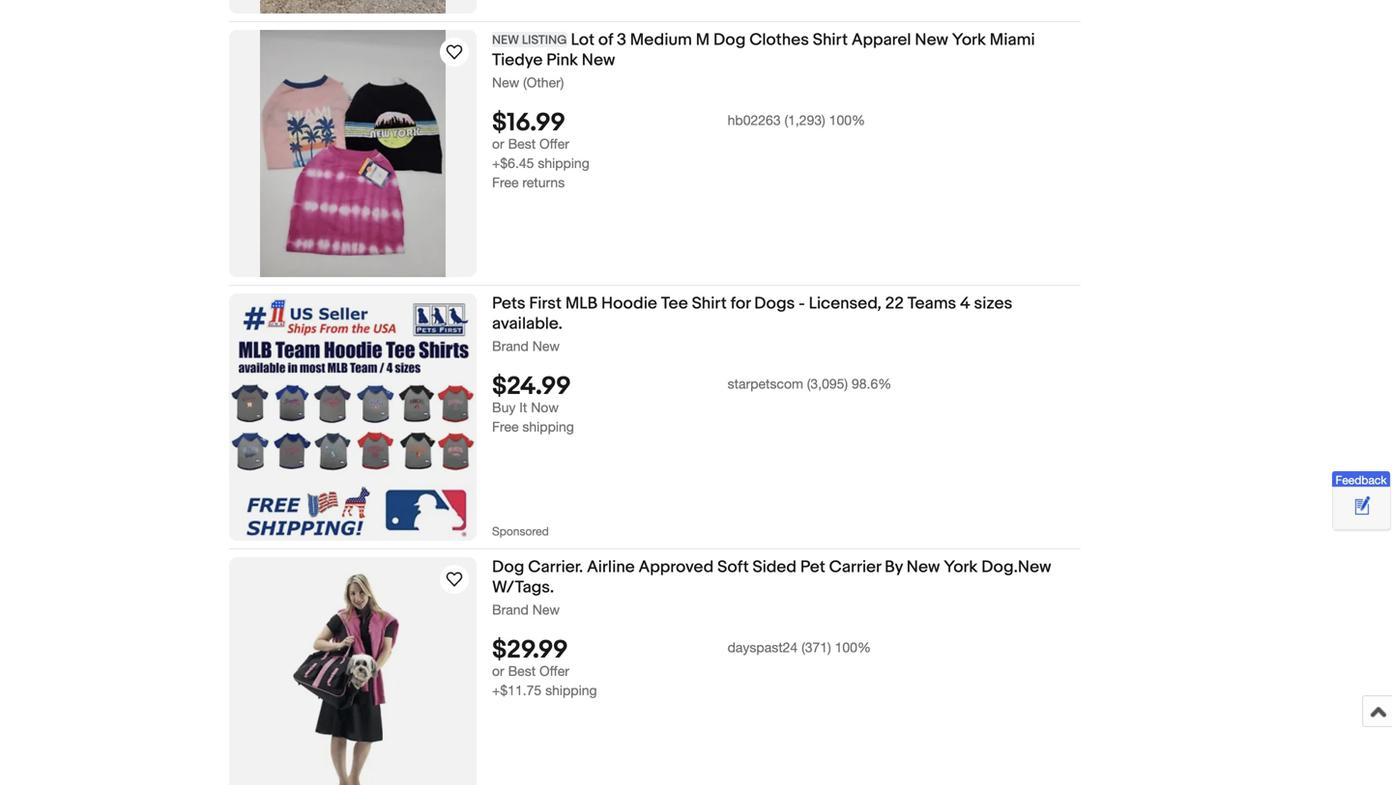 Task type: locate. For each thing, give the bounding box(es) containing it.
2 brand from the top
[[492, 602, 529, 618]]

or inside dayspast24 (371) 100% or best offer +$11.75 shipping
[[492, 664, 504, 680]]

1 vertical spatial 100%
[[835, 640, 871, 656]]

dayspast24
[[728, 640, 798, 656]]

(1,293)
[[785, 112, 825, 128]]

2 or from the top
[[492, 664, 504, 680]]

1 vertical spatial brand
[[492, 602, 529, 618]]

1 horizontal spatial dog
[[713, 30, 746, 50]]

york inside dog carrier. airline approved soft sided pet carrier by new york dog.new w/tags. brand new
[[944, 558, 978, 578]]

1 vertical spatial or
[[492, 664, 504, 680]]

best up the "+$11.75"
[[508, 664, 536, 680]]

pets first mlb hoodie tee shirt for dogs - licensed, 22 teams 4 sizes available. image
[[229, 294, 477, 541]]

offer inside dayspast24 (371) 100% or best offer +$11.75 shipping
[[539, 664, 569, 680]]

100% right (1,293)
[[829, 112, 865, 128]]

or inside the "hb02263 (1,293) 100% or best offer +$6.45 shipping free returns"
[[492, 136, 504, 152]]

1 vertical spatial shirt
[[692, 294, 727, 314]]

sponsored
[[492, 525, 549, 538]]

-
[[799, 294, 805, 314]]

(371)
[[802, 640, 831, 656]]

dog carrier. airline approved soft sided pet carrier by new york dog.new w/tags. link
[[492, 558, 1081, 602]]

free down "buy" at the bottom of the page
[[492, 419, 519, 435]]

2 vertical spatial shipping
[[545, 683, 597, 699]]

1 vertical spatial shipping
[[522, 419, 574, 435]]

dog
[[713, 30, 746, 50], [492, 558, 524, 578]]

airline
[[587, 558, 635, 578]]

0 vertical spatial free
[[492, 175, 519, 191]]

best inside dayspast24 (371) 100% or best offer +$11.75 shipping
[[508, 664, 536, 680]]

dog down sponsored
[[492, 558, 524, 578]]

offer up returns
[[539, 136, 569, 152]]

brand
[[492, 338, 529, 354], [492, 602, 529, 618]]

0 vertical spatial best
[[508, 136, 536, 152]]

0 vertical spatial york
[[952, 30, 986, 50]]

lot of 3 medium m dog clothes shirt apparel new york miami  tiedye pink new image
[[260, 30, 446, 277]]

pets first mlb hoodie tee shirt for dogs - licensed, 22 teams 4 sizes available. link
[[492, 294, 1081, 338]]

100%
[[829, 112, 865, 128], [835, 640, 871, 656]]

1 vertical spatial free
[[492, 419, 519, 435]]

offer inside the "hb02263 (1,293) 100% or best offer +$6.45 shipping free returns"
[[539, 136, 569, 152]]

w/tags.
[[492, 578, 554, 598]]

offer for +$6.45
[[539, 136, 569, 152]]

1 vertical spatial offer
[[539, 664, 569, 680]]

1 offer from the top
[[539, 136, 569, 152]]

best
[[508, 136, 536, 152], [508, 664, 536, 680]]

approved
[[639, 558, 714, 578]]

miami
[[990, 30, 1035, 50]]

best inside the "hb02263 (1,293) 100% or best offer +$6.45 shipping free returns"
[[508, 136, 536, 152]]

98.6%
[[852, 376, 892, 392]]

offer up the "+$11.75"
[[539, 664, 569, 680]]

100% for hb02263 (1,293) 100% or best offer +$6.45 shipping free returns
[[829, 112, 865, 128]]

hoodie
[[601, 294, 657, 314]]

shipping inside dayspast24 (371) 100% or best offer +$11.75 shipping
[[545, 683, 597, 699]]

1 vertical spatial york
[[944, 558, 978, 578]]

brand down available.
[[492, 338, 529, 354]]

100% inside the "hb02263 (1,293) 100% or best offer +$6.45 shipping free returns"
[[829, 112, 865, 128]]

0 vertical spatial brand
[[492, 338, 529, 354]]

1 brand from the top
[[492, 338, 529, 354]]

0 horizontal spatial shirt
[[692, 294, 727, 314]]

1 or from the top
[[492, 136, 504, 152]]

dog carrier. airline approved soft sided pet carrier by new york dog.new w/tags. brand new
[[492, 558, 1051, 618]]

2 free from the top
[[492, 419, 519, 435]]

best up +$6.45
[[508, 136, 536, 152]]

shirt left the for
[[692, 294, 727, 314]]

free
[[492, 175, 519, 191], [492, 419, 519, 435]]

york left 'miami' on the right
[[952, 30, 986, 50]]

tiedye
[[492, 50, 543, 71]]

sided
[[753, 558, 797, 578]]

new down tiedye
[[492, 74, 519, 90]]

new
[[915, 30, 948, 50], [492, 33, 519, 48], [582, 50, 615, 71], [492, 74, 519, 90], [532, 338, 560, 354], [907, 558, 940, 578], [532, 602, 560, 618]]

york inside lot of 3 medium m dog clothes shirt apparel new york miami tiedye pink new
[[952, 30, 986, 50]]

lot of 3 medium m dog clothes shirt apparel new york miami tiedye pink new heading
[[492, 30, 1035, 71]]

soft
[[717, 558, 749, 578]]

100% inside dayspast24 (371) 100% or best offer +$11.75 shipping
[[835, 640, 871, 656]]

2 best from the top
[[508, 664, 536, 680]]

1 free from the top
[[492, 175, 519, 191]]

m
[[696, 30, 710, 50]]

shipping inside the "hb02263 (1,293) 100% or best offer +$6.45 shipping free returns"
[[538, 155, 589, 171]]

0 vertical spatial shipping
[[538, 155, 589, 171]]

new down w/tags.
[[532, 602, 560, 618]]

1 vertical spatial dog
[[492, 558, 524, 578]]

dog right m
[[713, 30, 746, 50]]

shipping inside starpetscom (3,095) 98.6% buy it now free shipping
[[522, 419, 574, 435]]

0 vertical spatial dog
[[713, 30, 746, 50]]

lot
[[571, 30, 595, 50]]

buy
[[492, 400, 516, 416]]

sizes
[[974, 294, 1012, 314]]

first
[[529, 294, 562, 314]]

1 best from the top
[[508, 136, 536, 152]]

offer
[[539, 136, 569, 152], [539, 664, 569, 680]]

4
[[960, 294, 970, 314]]

shirt
[[813, 30, 848, 50], [692, 294, 727, 314]]

free down +$6.45
[[492, 175, 519, 191]]

tee
[[661, 294, 688, 314]]

mlb
[[565, 294, 598, 314]]

york left dog.new
[[944, 558, 978, 578]]

brand down w/tags.
[[492, 602, 529, 618]]

brand inside dog carrier. airline approved soft sided pet carrier by new york dog.new w/tags. brand new
[[492, 602, 529, 618]]

100% right (371)
[[835, 640, 871, 656]]

new (other)
[[492, 74, 564, 90]]

or up +$6.45
[[492, 136, 504, 152]]

york
[[952, 30, 986, 50], [944, 558, 978, 578]]

shipping up returns
[[538, 155, 589, 171]]

new listing
[[492, 33, 567, 48]]

carrier.
[[528, 558, 583, 578]]

shipping for $24.99
[[522, 419, 574, 435]]

new left the '3'
[[582, 50, 615, 71]]

0 vertical spatial offer
[[539, 136, 569, 152]]

0 vertical spatial or
[[492, 136, 504, 152]]

1 vertical spatial best
[[508, 664, 536, 680]]

2 offer from the top
[[539, 664, 569, 680]]

shipping down now at the left bottom
[[522, 419, 574, 435]]

clothes
[[749, 30, 809, 50]]

licensed,
[[809, 294, 882, 314]]

0 vertical spatial 100%
[[829, 112, 865, 128]]

or up the "+$11.75"
[[492, 664, 504, 680]]

shipping
[[538, 155, 589, 171], [522, 419, 574, 435], [545, 683, 597, 699]]

york for dog.new
[[944, 558, 978, 578]]

shipping right the "+$11.75"
[[545, 683, 597, 699]]

0 horizontal spatial dog
[[492, 558, 524, 578]]

or
[[492, 136, 504, 152], [492, 664, 504, 680]]

shirt right clothes
[[813, 30, 848, 50]]

new down available.
[[532, 338, 560, 354]]

1 horizontal spatial shirt
[[813, 30, 848, 50]]

0 vertical spatial shirt
[[813, 30, 848, 50]]

by
[[885, 558, 903, 578]]



Task type: vqa. For each thing, say whether or not it's contained in the screenshot.
22
yes



Task type: describe. For each thing, give the bounding box(es) containing it.
brand inside pets first mlb hoodie tee shirt for dogs - licensed, 22 teams 4 sizes available. brand new
[[492, 338, 529, 354]]

teams
[[908, 294, 956, 314]]

hb02263
[[728, 112, 781, 128]]

offer for +$11.75
[[539, 664, 569, 680]]

$29.99
[[492, 636, 568, 666]]

starpetscom
[[728, 376, 803, 392]]

hb02263 (1,293) 100% or best offer +$6.45 shipping free returns
[[492, 112, 865, 191]]

dog inside lot of 3 medium m dog clothes shirt apparel new york miami tiedye pink new
[[713, 30, 746, 50]]

shirt inside lot of 3 medium m dog clothes shirt apparel new york miami tiedye pink new
[[813, 30, 848, 50]]

new right apparel
[[915, 30, 948, 50]]

shipping for $16.99
[[538, 155, 589, 171]]

new up tiedye
[[492, 33, 519, 48]]

nfl new york jets dog pet knit hat cap sz small — under 20 lbs — new image
[[260, 0, 446, 14]]

lot of 3 medium m dog clothes shirt apparel new york miami tiedye pink new
[[492, 30, 1035, 71]]

$24.99
[[492, 372, 571, 402]]

free inside the "hb02263 (1,293) 100% or best offer +$6.45 shipping free returns"
[[492, 175, 519, 191]]

for
[[731, 294, 751, 314]]

pets first mlb hoodie tee shirt for dogs - licensed, 22 teams 4 sizes available. brand new
[[492, 294, 1012, 354]]

york for miami
[[952, 30, 986, 50]]

carrier
[[829, 558, 881, 578]]

100% for dayspast24 (371) 100% or best offer +$11.75 shipping
[[835, 640, 871, 656]]

new inside pets first mlb hoodie tee shirt for dogs - licensed, 22 teams 4 sizes available. brand new
[[532, 338, 560, 354]]

+$6.45
[[492, 155, 534, 171]]

it
[[519, 400, 527, 416]]

apparel
[[852, 30, 911, 50]]

of
[[598, 30, 613, 50]]

Sponsored text field
[[492, 487, 558, 541]]

3
[[617, 30, 626, 50]]

free inside starpetscom (3,095) 98.6% buy it now free shipping
[[492, 419, 519, 435]]

or for +$11.75
[[492, 664, 504, 680]]

returns
[[522, 175, 565, 191]]

watch dog carrier. airline approved soft sided pet carrier by new york dog.new w/tags. image
[[443, 568, 466, 592]]

dayspast24 (371) 100% or best offer +$11.75 shipping
[[492, 640, 871, 699]]

new right by
[[907, 558, 940, 578]]

dog inside dog carrier. airline approved soft sided pet carrier by new york dog.new w/tags. brand new
[[492, 558, 524, 578]]

$16.99
[[492, 108, 566, 138]]

(other)
[[523, 74, 564, 90]]

dog carrier. airline approved soft sided pet carrier by new york dog.new w/tags. image
[[270, 558, 435, 786]]

shirt inside pets first mlb hoodie tee shirt for dogs - licensed, 22 teams 4 sizes available. brand new
[[692, 294, 727, 314]]

watch lot of 3 medium m dog clothes shirt apparel new york miami  tiedye pink new image
[[443, 41, 466, 64]]

pets first mlb hoodie tee shirt for dogs - licensed, 22 teams 4 sizes available. heading
[[492, 294, 1012, 334]]

feedback
[[1336, 474, 1387, 487]]

best for +$6.45
[[508, 136, 536, 152]]

pet
[[800, 558, 825, 578]]

medium
[[630, 30, 692, 50]]

or for +$6.45
[[492, 136, 504, 152]]

listing
[[522, 33, 567, 48]]

dogs
[[754, 294, 795, 314]]

pink
[[546, 50, 578, 71]]

now
[[531, 400, 559, 416]]

starpetscom (3,095) 98.6% buy it now free shipping
[[492, 376, 892, 435]]

dog.new
[[981, 558, 1051, 578]]

available.
[[492, 314, 563, 334]]

pets
[[492, 294, 526, 314]]

dog carrier. airline approved soft sided pet carrier by new york dog.new w/tags. heading
[[492, 558, 1051, 598]]

best for +$11.75
[[508, 664, 536, 680]]

(3,095)
[[807, 376, 848, 392]]

22
[[885, 294, 904, 314]]

+$11.75
[[492, 683, 542, 699]]



